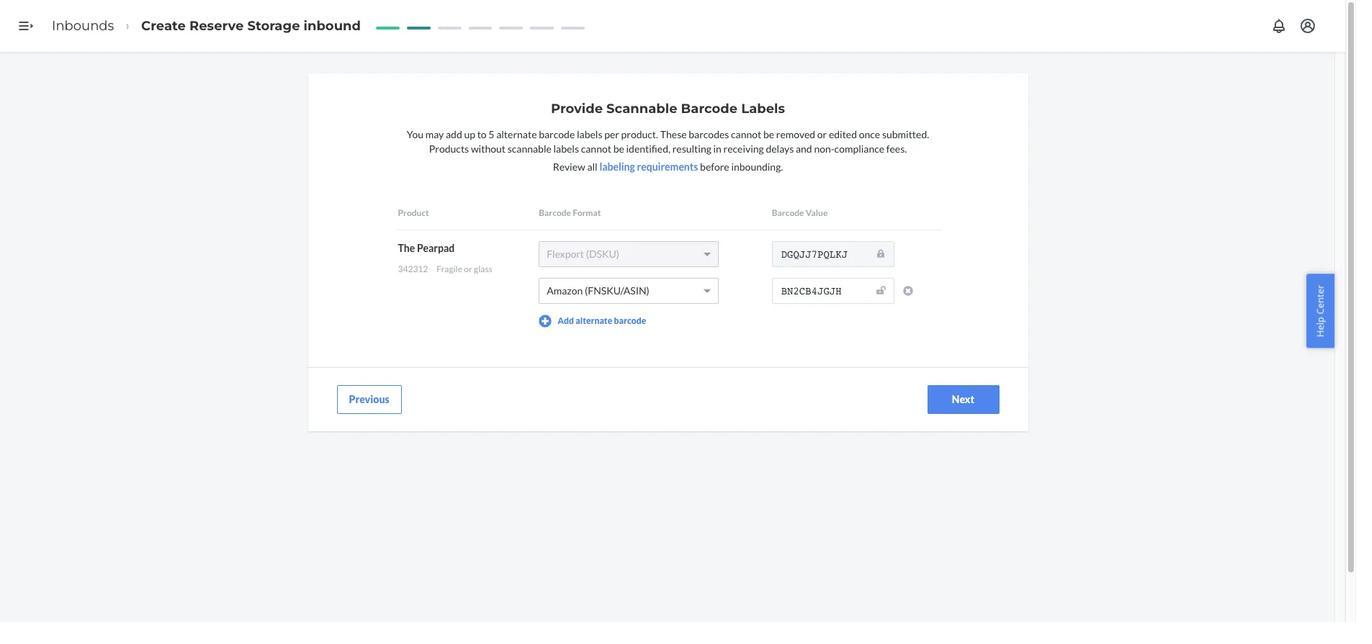 Task type: describe. For each thing, give the bounding box(es) containing it.
barcode format
[[539, 207, 601, 218]]

before
[[700, 161, 730, 173]]

5
[[489, 128, 495, 140]]

products
[[429, 143, 469, 155]]

you
[[407, 128, 424, 140]]

product
[[398, 207, 429, 218]]

center
[[1314, 285, 1327, 315]]

flexport (dsku)
[[547, 248, 619, 260]]

inbounds link
[[52, 18, 114, 34]]

compliance
[[835, 143, 885, 155]]

non-
[[814, 143, 835, 155]]

alternate inside button
[[576, 316, 613, 326]]

may
[[426, 128, 444, 140]]

(fnsku/asin)
[[585, 285, 650, 297]]

barcode inside button
[[614, 316, 646, 326]]

1 horizontal spatial be
[[764, 128, 775, 140]]

barcode inside you may add up to 5 alternate barcode labels per product. these barcodes cannot be removed or edited once submitted. products without scannable labels cannot be identified, resulting in receiving delays and non-compliance fees. review all labeling requirements before inbounding.
[[539, 128, 575, 140]]

provide
[[551, 101, 603, 117]]

product.
[[621, 128, 659, 140]]

identified,
[[626, 143, 671, 155]]

without
[[471, 143, 506, 155]]

lock alt image
[[877, 248, 884, 258]]

barcodes
[[689, 128, 729, 140]]

previous button
[[337, 385, 402, 414]]

labeling
[[600, 161, 635, 173]]

inbound
[[304, 18, 361, 34]]

amazon (fnsku/asin)
[[547, 285, 650, 297]]

add alternate barcode
[[558, 316, 646, 326]]

glass
[[474, 264, 493, 274]]

these
[[660, 128, 687, 140]]

barcode for barcode format
[[539, 207, 571, 218]]

resulting
[[673, 143, 712, 155]]

flexport
[[547, 248, 584, 260]]

plus circle image
[[539, 315, 552, 328]]

help center
[[1314, 285, 1327, 337]]

storage
[[247, 18, 300, 34]]

inbounding.
[[732, 161, 783, 173]]

submitted.
[[882, 128, 930, 140]]

fees.
[[887, 143, 907, 155]]

1 horizontal spatial barcode
[[681, 101, 738, 117]]

or inside you may add up to 5 alternate barcode labels per product. these barcodes cannot be removed or edited once submitted. products without scannable labels cannot be identified, resulting in receiving delays and non-compliance fees. review all labeling requirements before inbounding.
[[818, 128, 827, 140]]

times circle image
[[903, 286, 913, 296]]

create
[[141, 18, 186, 34]]

pearpad
[[417, 242, 455, 254]]

next button
[[928, 385, 1000, 414]]

previous
[[349, 393, 390, 406]]

1 vertical spatial cannot
[[581, 143, 612, 155]]

(dsku)
[[586, 248, 619, 260]]

edited
[[829, 128, 857, 140]]



Task type: vqa. For each thing, say whether or not it's contained in the screenshot.
in
yes



Task type: locate. For each thing, give the bounding box(es) containing it.
requirements
[[637, 161, 698, 173]]

0 vertical spatial be
[[764, 128, 775, 140]]

open account menu image
[[1300, 17, 1317, 35]]

or up non-
[[818, 128, 827, 140]]

in
[[714, 143, 722, 155]]

1 vertical spatial be
[[614, 143, 625, 155]]

all
[[587, 161, 598, 173]]

you may add up to 5 alternate barcode labels per product. these barcodes cannot be removed or edited once submitted. products without scannable labels cannot be identified, resulting in receiving delays and non-compliance fees. review all labeling requirements before inbounding.
[[407, 128, 930, 173]]

1 vertical spatial or
[[464, 264, 472, 274]]

amazon (fnsku/asin) option
[[547, 285, 650, 297]]

or left glass
[[464, 264, 472, 274]]

None text field
[[772, 241, 895, 267]]

scannable
[[508, 143, 552, 155]]

be
[[764, 128, 775, 140], [614, 143, 625, 155]]

0 horizontal spatial or
[[464, 264, 472, 274]]

barcode for barcode value
[[772, 207, 804, 218]]

help
[[1314, 317, 1327, 337]]

1 horizontal spatial cannot
[[731, 128, 762, 140]]

add
[[558, 316, 574, 326]]

lock open alt image
[[877, 285, 886, 295]]

barcode down (fnsku/asin)
[[614, 316, 646, 326]]

342312
[[398, 264, 428, 274]]

amazon
[[547, 285, 583, 297]]

0 vertical spatial or
[[818, 128, 827, 140]]

0 horizontal spatial be
[[614, 143, 625, 155]]

once
[[859, 128, 881, 140]]

labels
[[742, 101, 785, 117]]

0 horizontal spatial barcode
[[539, 207, 571, 218]]

1 vertical spatial labels
[[554, 143, 579, 155]]

labeling requirements button
[[600, 160, 698, 174]]

1 vertical spatial barcode
[[614, 316, 646, 326]]

0 horizontal spatial cannot
[[581, 143, 612, 155]]

open navigation image
[[17, 17, 35, 35]]

labels
[[577, 128, 603, 140], [554, 143, 579, 155]]

removed
[[777, 128, 816, 140]]

per
[[605, 128, 619, 140]]

provide scannable barcode labels
[[551, 101, 785, 117]]

0 vertical spatial alternate
[[497, 128, 537, 140]]

cannot up 'receiving'
[[731, 128, 762, 140]]

1 horizontal spatial barcode
[[614, 316, 646, 326]]

fragile or glass
[[437, 264, 493, 274]]

breadcrumbs navigation
[[40, 5, 372, 47]]

0 vertical spatial cannot
[[731, 128, 762, 140]]

None text field
[[772, 278, 895, 304]]

format
[[573, 207, 601, 218]]

scannable
[[607, 101, 678, 117]]

0 horizontal spatial barcode
[[539, 128, 575, 140]]

labels left per
[[577, 128, 603, 140]]

barcode up scannable
[[539, 128, 575, 140]]

inbounds
[[52, 18, 114, 34]]

review
[[553, 161, 586, 173]]

receiving
[[724, 143, 764, 155]]

cannot up all
[[581, 143, 612, 155]]

help center button
[[1307, 274, 1335, 348]]

alternate inside you may add up to 5 alternate barcode labels per product. these barcodes cannot be removed or edited once submitted. products without scannable labels cannot be identified, resulting in receiving delays and non-compliance fees. review all labeling requirements before inbounding.
[[497, 128, 537, 140]]

add alternate barcode button
[[539, 315, 646, 328]]

up
[[464, 128, 475, 140]]

or
[[818, 128, 827, 140], [464, 264, 472, 274]]

to
[[477, 128, 487, 140]]

add
[[446, 128, 462, 140]]

barcode
[[539, 128, 575, 140], [614, 316, 646, 326]]

barcode left value
[[772, 207, 804, 218]]

1 vertical spatial alternate
[[576, 316, 613, 326]]

the
[[398, 242, 415, 254]]

next
[[952, 393, 975, 406]]

delays
[[766, 143, 794, 155]]

alternate right add
[[576, 316, 613, 326]]

barcode value
[[772, 207, 828, 218]]

0 horizontal spatial alternate
[[497, 128, 537, 140]]

labels up review
[[554, 143, 579, 155]]

0 vertical spatial labels
[[577, 128, 603, 140]]

be down per
[[614, 143, 625, 155]]

open notifications image
[[1271, 17, 1288, 35]]

reserve
[[189, 18, 244, 34]]

the pearpad
[[398, 242, 455, 254]]

barcode
[[681, 101, 738, 117], [539, 207, 571, 218], [772, 207, 804, 218]]

alternate up scannable
[[497, 128, 537, 140]]

create reserve storage inbound
[[141, 18, 361, 34]]

0 vertical spatial barcode
[[539, 128, 575, 140]]

1 horizontal spatial or
[[818, 128, 827, 140]]

be up "delays" at the right top of page
[[764, 128, 775, 140]]

barcode up the barcodes
[[681, 101, 738, 117]]

value
[[806, 207, 828, 218]]

1 horizontal spatial alternate
[[576, 316, 613, 326]]

barcode left format at the left top
[[539, 207, 571, 218]]

fragile
[[437, 264, 463, 274]]

and
[[796, 143, 812, 155]]

cannot
[[731, 128, 762, 140], [581, 143, 612, 155]]

alternate
[[497, 128, 537, 140], [576, 316, 613, 326]]

2 horizontal spatial barcode
[[772, 207, 804, 218]]



